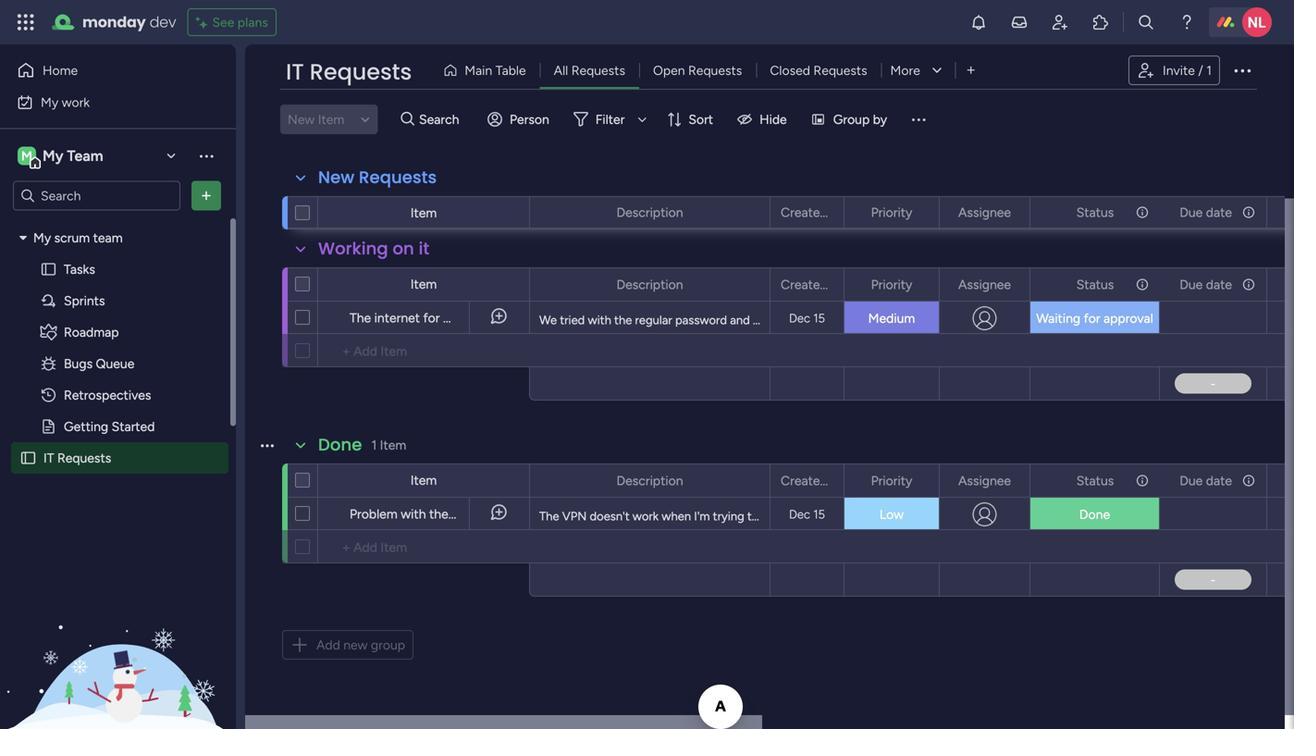 Task type: vqa. For each thing, say whether or not it's contained in the screenshot.
'stats'
no



Task type: describe. For each thing, give the bounding box(es) containing it.
status for on
[[1077, 277, 1114, 292]]

bugs
[[64, 356, 93, 372]]

priority for done
[[871, 473, 913, 489]]

description for 3rd description field
[[617, 473, 683, 489]]

my work
[[41, 94, 90, 110]]

2 + add item from the top
[[342, 539, 407, 555]]

main
[[465, 62, 492, 78]]

we
[[539, 313, 557, 328]]

item for working on it
[[411, 276, 437, 292]]

person button
[[480, 105, 561, 134]]

3 description field from the top
[[612, 471, 688, 491]]

Search field
[[415, 106, 470, 132]]

sort
[[689, 111, 713, 127]]

1 vertical spatial done
[[1080, 507, 1110, 522]]

1
[[1207, 62, 1212, 78]]

see
[[212, 14, 234, 30]]

1 dec from the top
[[789, 311, 811, 326]]

3 created at field from the top
[[776, 471, 843, 491]]

closed requests
[[770, 62, 868, 78]]

it inside field
[[419, 237, 430, 260]]

2 15 from the top
[[814, 507, 825, 522]]

IT Requests field
[[281, 56, 417, 88]]

new
[[318, 166, 355, 189]]

and
[[730, 313, 750, 328]]

monday dev
[[82, 12, 176, 32]]

sort button
[[659, 105, 725, 134]]

more button
[[882, 56, 956, 85]]

the internet for guests doesn't work
[[350, 310, 560, 326]]

created for working on it
[[781, 277, 828, 292]]

priority field for done
[[867, 471, 917, 491]]

approval
[[1104, 310, 1154, 326]]

public board image
[[40, 260, 57, 278]]

2 + from the top
[[342, 539, 350, 555]]

created at for new requests
[[781, 204, 843, 220]]

2 priority field from the top
[[867, 274, 917, 295]]

date for first due date field
[[1206, 204, 1233, 220]]

closed
[[770, 62, 811, 78]]

internet
[[374, 310, 420, 326]]

created at for working on it
[[781, 277, 843, 292]]

New Requests field
[[314, 166, 442, 190]]

on
[[393, 237, 414, 260]]

m
[[21, 148, 32, 164]]

1 horizontal spatial the
[[614, 313, 632, 328]]

done inside field
[[318, 433, 362, 457]]

3 assignee field from the top
[[954, 471, 1016, 491]]

2 add from the top
[[354, 539, 377, 555]]

Search in workspace field
[[39, 185, 155, 206]]

3 status field from the top
[[1072, 471, 1119, 491]]

add view image
[[968, 64, 975, 77]]

1 due date field from the top
[[1175, 202, 1237, 223]]

by
[[873, 111, 887, 127]]

column information image for 2nd due date field from the top of the page
[[1242, 277, 1257, 292]]

status field for requests
[[1072, 202, 1119, 223]]

v2 search image
[[401, 109, 415, 130]]

public board image for it requests
[[19, 449, 37, 467]]

hide button
[[730, 105, 798, 134]]

1 + from the top
[[342, 343, 350, 359]]

column information image for requests's status field
[[1135, 205, 1150, 220]]

1 + add item from the top
[[342, 343, 407, 359]]

requests for new requests field
[[359, 166, 437, 189]]

the for the vpn doesn't work when i'm trying to register from home
[[539, 509, 559, 524]]

apps image
[[1092, 13, 1110, 31]]

item for new requests
[[411, 205, 437, 221]]

bugs queue
[[64, 356, 135, 372]]

requests for the all requests button
[[572, 62, 626, 78]]

plans
[[238, 14, 268, 30]]

1 horizontal spatial with
[[588, 313, 611, 328]]

2 due date from the top
[[1180, 277, 1233, 292]]

1 15 from the top
[[814, 311, 825, 326]]

to
[[748, 509, 759, 524]]

my team
[[43, 147, 103, 165]]

queue
[[96, 356, 135, 372]]

trying
[[713, 509, 745, 524]]

waiting for approval
[[1037, 310, 1154, 326]]

tasks
[[64, 261, 95, 277]]

main table
[[465, 62, 526, 78]]

item down problem with the vpn
[[381, 539, 407, 555]]

1 add from the top
[[354, 343, 377, 359]]

1 horizontal spatial doesn't
[[590, 509, 630, 524]]

noah lott image
[[1243, 7, 1272, 37]]

the vpn doesn't work when i'm trying to register from home
[[539, 509, 865, 524]]

problem
[[350, 506, 398, 522]]

retrospectives
[[64, 387, 151, 403]]

password
[[675, 313, 727, 328]]

Done field
[[314, 433, 367, 457]]

help image
[[1178, 13, 1196, 31]]

status field for on
[[1072, 274, 1119, 295]]

at for working on it
[[831, 277, 843, 292]]

filter button
[[566, 105, 654, 134]]

3 due date from the top
[[1180, 473, 1233, 489]]

guests
[[443, 310, 482, 326]]

open requests button
[[639, 56, 756, 85]]

assignee for 2nd assignee field
[[959, 277, 1011, 292]]

group by
[[833, 111, 887, 127]]

see plans
[[212, 14, 268, 30]]

2 for from the left
[[1084, 310, 1101, 326]]

team
[[93, 230, 123, 246]]

1 vertical spatial it
[[753, 313, 760, 328]]

2 description field from the top
[[612, 274, 688, 295]]

filter
[[596, 111, 625, 127]]

2 dec 15 from the top
[[789, 507, 825, 522]]

monday
[[82, 12, 146, 32]]

requests for it requests field
[[310, 56, 412, 87]]

from
[[806, 509, 832, 524]]

select product image
[[17, 13, 35, 31]]

started
[[112, 419, 155, 434]]

all requests
[[554, 62, 626, 78]]

description for 2nd description field
[[617, 277, 683, 292]]

notifications image
[[970, 13, 988, 31]]

work inside button
[[62, 94, 90, 110]]

main table button
[[436, 56, 540, 85]]

workspace options image
[[197, 146, 216, 165]]

3 status from the top
[[1077, 473, 1114, 489]]

open
[[653, 62, 685, 78]]



Task type: locate. For each thing, give the bounding box(es) containing it.
0 horizontal spatial done
[[318, 433, 362, 457]]

my scrum team
[[33, 230, 123, 246]]

1 due from the top
[[1180, 204, 1203, 220]]

2 vertical spatial status
[[1077, 473, 1114, 489]]

Due date field
[[1175, 202, 1237, 223], [1175, 274, 1237, 295], [1175, 471, 1237, 491]]

my inside workspace selection element
[[43, 147, 63, 165]]

1 vertical spatial date
[[1206, 277, 1233, 292]]

2 vertical spatial due date
[[1180, 473, 1233, 489]]

2 vertical spatial description field
[[612, 471, 688, 491]]

priority
[[871, 204, 913, 220], [871, 277, 913, 292], [871, 473, 913, 489]]

1 for from the left
[[423, 310, 440, 326]]

2 vertical spatial due
[[1180, 473, 1203, 489]]

doesn't right and
[[763, 313, 803, 328]]

options image
[[1232, 59, 1254, 81], [197, 186, 216, 205], [818, 197, 831, 228], [913, 197, 926, 228], [1004, 197, 1017, 228], [1134, 197, 1147, 228], [1134, 269, 1147, 300], [1241, 269, 1254, 300], [913, 465, 926, 496], [1004, 465, 1017, 496], [1134, 465, 1147, 496]]

0 vertical spatial my
[[41, 94, 58, 110]]

it
[[419, 237, 430, 260], [753, 313, 760, 328]]

0 vertical spatial the
[[350, 310, 371, 326]]

menu image
[[910, 110, 928, 129]]

work left when
[[633, 509, 659, 524]]

doesn't left we
[[485, 310, 528, 326]]

assignee for 3rd assignee field from the bottom
[[959, 204, 1011, 220]]

2 horizontal spatial doesn't
[[763, 313, 803, 328]]

1 vertical spatial +
[[342, 539, 350, 555]]

invite / 1 button
[[1129, 56, 1220, 85]]

2 vertical spatial priority field
[[867, 471, 917, 491]]

/
[[1199, 62, 1204, 78]]

created for new requests
[[781, 204, 828, 220]]

2 vertical spatial description
[[617, 473, 683, 489]]

0 vertical spatial created at field
[[776, 202, 843, 223]]

the
[[614, 313, 632, 328], [429, 506, 449, 522]]

created at
[[781, 204, 843, 220], [781, 277, 843, 292], [781, 473, 843, 489]]

0 vertical spatial +
[[342, 343, 350, 359]]

Description field
[[612, 202, 688, 223], [612, 274, 688, 295], [612, 471, 688, 491]]

2 vertical spatial assignee
[[959, 473, 1011, 489]]

1 description from the top
[[617, 204, 683, 220]]

column information image for working on it
[[1135, 277, 1150, 292]]

waiting
[[1037, 310, 1081, 326]]

1 vertical spatial at
[[831, 277, 843, 292]]

1 horizontal spatial the
[[539, 509, 559, 524]]

1 dec 15 from the top
[[789, 311, 825, 326]]

invite
[[1163, 62, 1195, 78]]

assignee for 3rd assignee field from the top
[[959, 473, 1011, 489]]

more
[[891, 62, 921, 78]]

1 vertical spatial due date
[[1180, 277, 1233, 292]]

created at field for new requests
[[776, 202, 843, 223]]

column information image
[[1135, 205, 1150, 220], [1242, 205, 1257, 220], [1242, 277, 1257, 292]]

1 vertical spatial priority field
[[867, 274, 917, 295]]

requests down getting
[[57, 450, 111, 466]]

dec right the to
[[789, 507, 811, 522]]

the for the internet for guests doesn't work
[[350, 310, 371, 326]]

regular
[[635, 313, 672, 328]]

3 created at from the top
[[781, 473, 843, 489]]

2 vertical spatial my
[[33, 230, 51, 246]]

0 horizontal spatial the
[[350, 310, 371, 326]]

0 vertical spatial priority field
[[867, 202, 917, 223]]

1 assignee from the top
[[959, 204, 1011, 220]]

dev
[[149, 12, 176, 32]]

1 horizontal spatial done
[[1080, 507, 1110, 522]]

option
[[0, 221, 236, 225]]

1 vertical spatial the
[[429, 506, 449, 522]]

my right workspace icon
[[43, 147, 63, 165]]

home button
[[11, 56, 199, 85]]

home
[[835, 509, 865, 524]]

working on it
[[318, 237, 430, 260]]

1 vertical spatial add
[[354, 539, 377, 555]]

2 vertical spatial at
[[831, 473, 843, 489]]

we tried with the regular password and it doesn't work
[[539, 313, 832, 328]]

0 vertical spatial created
[[781, 204, 828, 220]]

0 horizontal spatial it
[[43, 450, 54, 466]]

0 vertical spatial dec
[[789, 311, 811, 326]]

item down internet
[[381, 343, 407, 359]]

1 vertical spatial dec 15
[[789, 507, 825, 522]]

2 created from the top
[[781, 277, 828, 292]]

invite members image
[[1051, 13, 1070, 31]]

created at field for working on it
[[776, 274, 843, 295]]

register
[[762, 509, 803, 524]]

0 horizontal spatial for
[[423, 310, 440, 326]]

getting
[[64, 419, 108, 434]]

0 horizontal spatial doesn't
[[485, 310, 528, 326]]

my inside list box
[[33, 230, 51, 246]]

at for new requests
[[831, 204, 843, 220]]

workspace selection element
[[18, 145, 106, 169]]

lottie animation image
[[0, 542, 236, 729]]

1 created at field from the top
[[776, 202, 843, 223]]

2 vertical spatial assignee field
[[954, 471, 1016, 491]]

requests right all
[[572, 62, 626, 78]]

0 vertical spatial due
[[1180, 204, 1203, 220]]

hide
[[760, 111, 787, 127]]

2 created at field from the top
[[776, 274, 843, 295]]

1 vertical spatial assignee
[[959, 277, 1011, 292]]

my right caret down icon
[[33, 230, 51, 246]]

priority field for new requests
[[867, 202, 917, 223]]

requests for the open requests button
[[688, 62, 742, 78]]

my inside button
[[41, 94, 58, 110]]

item up problem with the vpn
[[411, 472, 437, 488]]

2 vertical spatial date
[[1206, 473, 1233, 489]]

it requests inside field
[[286, 56, 412, 87]]

3 due date field from the top
[[1175, 471, 1237, 491]]

vpn
[[452, 506, 478, 522], [562, 509, 587, 524]]

roadmap
[[64, 324, 119, 340]]

requests for the closed requests button
[[814, 62, 868, 78]]

2 dec from the top
[[789, 507, 811, 522]]

1 vertical spatial created at field
[[776, 274, 843, 295]]

status for requests
[[1077, 204, 1114, 220]]

0 horizontal spatial the
[[429, 506, 449, 522]]

it requests up v2 search icon
[[286, 56, 412, 87]]

doesn't left when
[[590, 509, 630, 524]]

Created at field
[[776, 202, 843, 223], [776, 274, 843, 295], [776, 471, 843, 491]]

3 at from the top
[[831, 473, 843, 489]]

+ add item down internet
[[342, 343, 407, 359]]

my for my work
[[41, 94, 58, 110]]

work
[[62, 94, 90, 110], [531, 310, 560, 326], [806, 313, 832, 328], [633, 509, 659, 524]]

3 description from the top
[[617, 473, 683, 489]]

1 vertical spatial 15
[[814, 507, 825, 522]]

1 horizontal spatial for
[[1084, 310, 1101, 326]]

0 vertical spatial dec 15
[[789, 311, 825, 326]]

requests inside list box
[[57, 450, 111, 466]]

requests up v2 search icon
[[310, 56, 412, 87]]

2 priority from the top
[[871, 277, 913, 292]]

for right waiting at the top right of the page
[[1084, 310, 1101, 326]]

it inside list box
[[43, 450, 54, 466]]

work down home
[[62, 94, 90, 110]]

1 horizontal spatial public board image
[[40, 418, 57, 435]]

lottie animation element
[[0, 542, 236, 729]]

2 status field from the top
[[1072, 274, 1119, 295]]

Assignee field
[[954, 202, 1016, 223], [954, 274, 1016, 295], [954, 471, 1016, 491]]

1 vertical spatial due date field
[[1175, 274, 1237, 295]]

date for first due date field from the bottom
[[1206, 473, 1233, 489]]

2 vertical spatial status field
[[1072, 471, 1119, 491]]

add down problem
[[354, 539, 377, 555]]

item
[[411, 205, 437, 221], [411, 276, 437, 292], [381, 343, 407, 359], [411, 472, 437, 488], [381, 539, 407, 555]]

0 vertical spatial it
[[286, 56, 304, 87]]

1 status field from the top
[[1072, 202, 1119, 223]]

2 status from the top
[[1077, 277, 1114, 292]]

3 due from the top
[[1180, 473, 1203, 489]]

0 horizontal spatial it
[[419, 237, 430, 260]]

the
[[350, 310, 371, 326], [539, 509, 559, 524]]

1 assignee field from the top
[[954, 202, 1016, 223]]

table
[[496, 62, 526, 78]]

0 vertical spatial public board image
[[40, 418, 57, 435]]

requests right open
[[688, 62, 742, 78]]

0 vertical spatial status field
[[1072, 202, 1119, 223]]

1 due date from the top
[[1180, 204, 1233, 220]]

2 vertical spatial created
[[781, 473, 828, 489]]

my down home
[[41, 94, 58, 110]]

Working on it field
[[314, 237, 434, 261]]

scrum
[[54, 230, 90, 246]]

1 created from the top
[[781, 204, 828, 220]]

dec right and
[[789, 311, 811, 326]]

2 assignee from the top
[[959, 277, 1011, 292]]

options image
[[1241, 197, 1254, 228], [818, 269, 831, 300], [913, 269, 926, 300], [1004, 269, 1017, 300], [818, 465, 831, 496], [1241, 465, 1254, 496]]

0 horizontal spatial public board image
[[19, 449, 37, 467]]

1 vertical spatial priority
[[871, 277, 913, 292]]

+ add item
[[342, 343, 407, 359], [342, 539, 407, 555]]

1 horizontal spatial vpn
[[562, 509, 587, 524]]

inbox image
[[1010, 13, 1029, 31]]

group
[[833, 111, 870, 127]]

0 horizontal spatial vpn
[[452, 506, 478, 522]]

15 left the medium at the top
[[814, 311, 825, 326]]

getting started
[[64, 419, 155, 434]]

1 created at from the top
[[781, 204, 843, 220]]

workspace image
[[18, 146, 36, 166]]

Status field
[[1072, 202, 1119, 223], [1072, 274, 1119, 295], [1072, 471, 1119, 491]]

2 created at from the top
[[781, 277, 843, 292]]

item for done
[[411, 472, 437, 488]]

Priority field
[[867, 202, 917, 223], [867, 274, 917, 295], [867, 471, 917, 491]]

15 left home at the right bottom
[[814, 507, 825, 522]]

0 vertical spatial status
[[1077, 204, 1114, 220]]

0 vertical spatial 15
[[814, 311, 825, 326]]

1 description field from the top
[[612, 202, 688, 223]]

working
[[318, 237, 388, 260]]

1 date from the top
[[1206, 204, 1233, 220]]

team
[[67, 147, 103, 165]]

2 due from the top
[[1180, 277, 1203, 292]]

0 vertical spatial assignee field
[[954, 202, 1016, 223]]

description for 1st description field from the top
[[617, 204, 683, 220]]

1 vertical spatial description field
[[612, 274, 688, 295]]

requests up group by popup button at the right of the page
[[814, 62, 868, 78]]

my for my scrum team
[[33, 230, 51, 246]]

0 vertical spatial created at
[[781, 204, 843, 220]]

requests down v2 search icon
[[359, 166, 437, 189]]

1 vertical spatial description
[[617, 277, 683, 292]]

see plans button
[[187, 8, 277, 36]]

at
[[831, 204, 843, 220], [831, 277, 843, 292], [831, 473, 843, 489]]

person
[[510, 111, 549, 127]]

my for my team
[[43, 147, 63, 165]]

date
[[1206, 204, 1233, 220], [1206, 277, 1233, 292], [1206, 473, 1233, 489]]

for left the "guests"
[[423, 310, 440, 326]]

1 vertical spatial + add item
[[342, 539, 407, 555]]

done
[[318, 433, 362, 457], [1080, 507, 1110, 522]]

2 assignee field from the top
[[954, 274, 1016, 295]]

public board image for getting started
[[40, 418, 57, 435]]

1 vertical spatial my
[[43, 147, 63, 165]]

dec 15 right and
[[789, 311, 825, 326]]

1 vertical spatial public board image
[[19, 449, 37, 467]]

1 vertical spatial dec
[[789, 507, 811, 522]]

0 vertical spatial due date
[[1180, 204, 1233, 220]]

it
[[286, 56, 304, 87], [43, 450, 54, 466]]

status
[[1077, 204, 1114, 220], [1077, 277, 1114, 292], [1077, 473, 1114, 489]]

1 horizontal spatial it requests
[[286, 56, 412, 87]]

date for 2nd due date field from the top of the page
[[1206, 277, 1233, 292]]

1 vertical spatial due
[[1180, 277, 1203, 292]]

due
[[1180, 204, 1203, 220], [1180, 277, 1203, 292], [1180, 473, 1203, 489]]

0 vertical spatial description field
[[612, 202, 688, 223]]

caret down image
[[19, 231, 27, 244]]

closed requests button
[[756, 56, 882, 85]]

2 vertical spatial due date field
[[1175, 471, 1237, 491]]

medium
[[869, 310, 915, 326]]

1 vertical spatial with
[[401, 506, 426, 522]]

item up on
[[411, 205, 437, 221]]

it requests inside list box
[[43, 450, 111, 466]]

1 priority from the top
[[871, 204, 913, 220]]

doesn't
[[485, 310, 528, 326], [763, 313, 803, 328], [590, 509, 630, 524]]

open requests
[[653, 62, 742, 78]]

add down internet
[[354, 343, 377, 359]]

all
[[554, 62, 568, 78]]

2 vertical spatial created at field
[[776, 471, 843, 491]]

the right problem
[[429, 506, 449, 522]]

public board image
[[40, 418, 57, 435], [19, 449, 37, 467]]

sprints
[[64, 293, 105, 309]]

3 assignee from the top
[[959, 473, 1011, 489]]

3 date from the top
[[1206, 473, 1233, 489]]

2 at from the top
[[831, 277, 843, 292]]

0 vertical spatial add
[[354, 343, 377, 359]]

2 vertical spatial created at
[[781, 473, 843, 489]]

0 vertical spatial it requests
[[286, 56, 412, 87]]

column information image for done
[[1135, 473, 1150, 488]]

1 at from the top
[[831, 204, 843, 220]]

0 vertical spatial done
[[318, 433, 362, 457]]

list box
[[0, 218, 236, 724]]

requests
[[310, 56, 412, 87], [572, 62, 626, 78], [688, 62, 742, 78], [814, 62, 868, 78], [359, 166, 437, 189], [57, 450, 111, 466]]

2 due date field from the top
[[1175, 274, 1237, 295]]

group by button
[[804, 105, 899, 134]]

1 vertical spatial it
[[43, 450, 54, 466]]

0 vertical spatial due date field
[[1175, 202, 1237, 223]]

1 vertical spatial status
[[1077, 277, 1114, 292]]

column information image
[[1135, 277, 1150, 292], [1135, 473, 1150, 488], [1242, 473, 1257, 488]]

1 vertical spatial it requests
[[43, 450, 111, 466]]

item down on
[[411, 276, 437, 292]]

i'm
[[694, 509, 710, 524]]

+ add item down problem
[[342, 539, 407, 555]]

the left regular
[[614, 313, 632, 328]]

1 vertical spatial created at
[[781, 277, 843, 292]]

dec 15 left home at the right bottom
[[789, 507, 825, 522]]

3 priority field from the top
[[867, 471, 917, 491]]

it requests
[[286, 56, 412, 87], [43, 450, 111, 466]]

add
[[354, 343, 377, 359], [354, 539, 377, 555]]

0 vertical spatial assignee
[[959, 204, 1011, 220]]

tried
[[560, 313, 585, 328]]

2 vertical spatial priority
[[871, 473, 913, 489]]

for
[[423, 310, 440, 326], [1084, 310, 1101, 326]]

0 vertical spatial with
[[588, 313, 611, 328]]

1 priority field from the top
[[867, 202, 917, 223]]

2 description from the top
[[617, 277, 683, 292]]

3 created from the top
[[781, 473, 828, 489]]

it requests down getting
[[43, 450, 111, 466]]

1 vertical spatial assignee field
[[954, 274, 1016, 295]]

arrow down image
[[631, 108, 654, 130]]

1 horizontal spatial it
[[286, 56, 304, 87]]

it inside field
[[286, 56, 304, 87]]

with right problem
[[401, 506, 426, 522]]

0 horizontal spatial it requests
[[43, 450, 111, 466]]

work left the tried
[[531, 310, 560, 326]]

priority for new requests
[[871, 204, 913, 220]]

with
[[588, 313, 611, 328], [401, 506, 426, 522]]

0 vertical spatial date
[[1206, 204, 1233, 220]]

my work button
[[11, 87, 199, 117]]

low
[[880, 507, 904, 522]]

when
[[662, 509, 691, 524]]

0 vertical spatial priority
[[871, 204, 913, 220]]

0 vertical spatial at
[[831, 204, 843, 220]]

1 status from the top
[[1077, 204, 1114, 220]]

it right and
[[753, 313, 760, 328]]

list box containing my scrum team
[[0, 218, 236, 724]]

it right on
[[419, 237, 430, 260]]

all requests button
[[540, 56, 639, 85]]

0 horizontal spatial with
[[401, 506, 426, 522]]

1 vertical spatial the
[[539, 509, 559, 524]]

0 vertical spatial it
[[419, 237, 430, 260]]

0 vertical spatial + add item
[[342, 343, 407, 359]]

problem with the vpn
[[350, 506, 478, 522]]

created
[[781, 204, 828, 220], [781, 277, 828, 292], [781, 473, 828, 489]]

column information image for first due date field
[[1242, 205, 1257, 220]]

search everything image
[[1137, 13, 1156, 31]]

new requests
[[318, 166, 437, 189]]

due date
[[1180, 204, 1233, 220], [1180, 277, 1233, 292], [1180, 473, 1233, 489]]

0 vertical spatial the
[[614, 313, 632, 328]]

1 vertical spatial created
[[781, 277, 828, 292]]

3 priority from the top
[[871, 473, 913, 489]]

invite / 1
[[1163, 62, 1212, 78]]

0 vertical spatial description
[[617, 204, 683, 220]]

work left the medium at the top
[[806, 313, 832, 328]]

2 date from the top
[[1206, 277, 1233, 292]]

home
[[43, 62, 78, 78]]

with right the tried
[[588, 313, 611, 328]]



